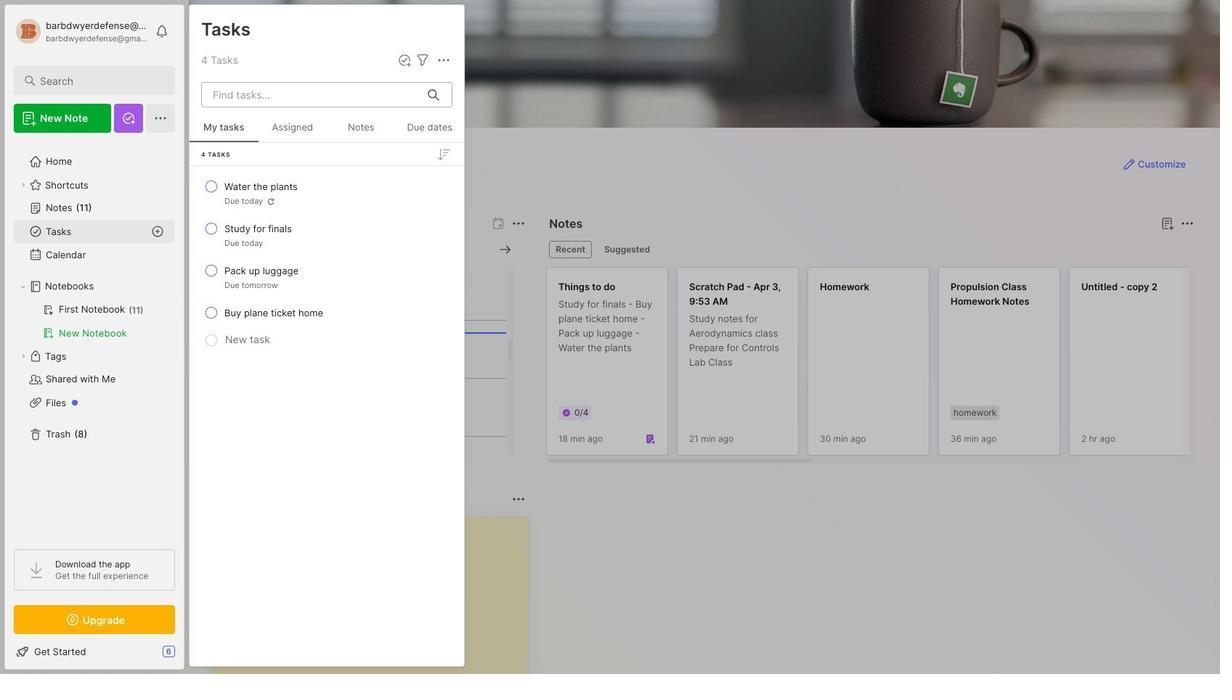 Task type: describe. For each thing, give the bounding box(es) containing it.
Search text field
[[40, 74, 162, 88]]

4 row from the top
[[195, 300, 458, 326]]

click to collapse image
[[183, 648, 194, 665]]

1 horizontal spatial row group
[[546, 267, 1220, 465]]

main element
[[0, 0, 189, 675]]

water the plants 0 cell
[[224, 179, 298, 194]]

Filter tasks field
[[414, 52, 431, 69]]

Account field
[[14, 17, 148, 46]]

2 row from the top
[[195, 216, 458, 255]]

3 row from the top
[[195, 258, 458, 297]]

none search field inside the main element
[[40, 72, 162, 89]]

Help and Learning task checklist field
[[5, 641, 184, 664]]

Start writing… text field
[[224, 518, 527, 675]]



Task type: locate. For each thing, give the bounding box(es) containing it.
0 horizontal spatial row group
[[190, 172, 464, 351]]

More actions and view options field
[[431, 52, 452, 69]]

filter tasks image
[[414, 52, 431, 69]]

group inside the main element
[[14, 298, 174, 345]]

tree
[[5, 142, 184, 537]]

Sort options field
[[435, 146, 452, 163]]

1 horizontal spatial tab
[[598, 241, 657, 259]]

row group
[[190, 172, 464, 351], [546, 267, 1220, 465]]

row
[[195, 174, 458, 213], [195, 216, 458, 255], [195, 258, 458, 297], [195, 300, 458, 326]]

tree inside the main element
[[5, 142, 184, 537]]

pack up luggage 2 cell
[[224, 264, 298, 278]]

expand notebooks image
[[19, 282, 28, 291]]

None search field
[[40, 72, 162, 89]]

new task image
[[397, 53, 412, 68]]

1 row from the top
[[195, 174, 458, 213]]

expand tags image
[[19, 352, 28, 361]]

sort options image
[[435, 146, 452, 163]]

2 tab from the left
[[598, 241, 657, 259]]

1 tab from the left
[[549, 241, 592, 259]]

tab
[[549, 241, 592, 259], [598, 241, 657, 259]]

buy plane ticket home 3 cell
[[224, 306, 323, 320]]

Find tasks… text field
[[204, 83, 419, 107]]

study for finals 1 cell
[[224, 221, 292, 236]]

more actions and view options image
[[435, 52, 452, 69]]

group
[[14, 298, 174, 345]]

0 horizontal spatial tab
[[549, 241, 592, 259]]

tab list
[[549, 241, 1192, 259]]



Task type: vqa. For each thing, say whether or not it's contained in the screenshot.
font size field
no



